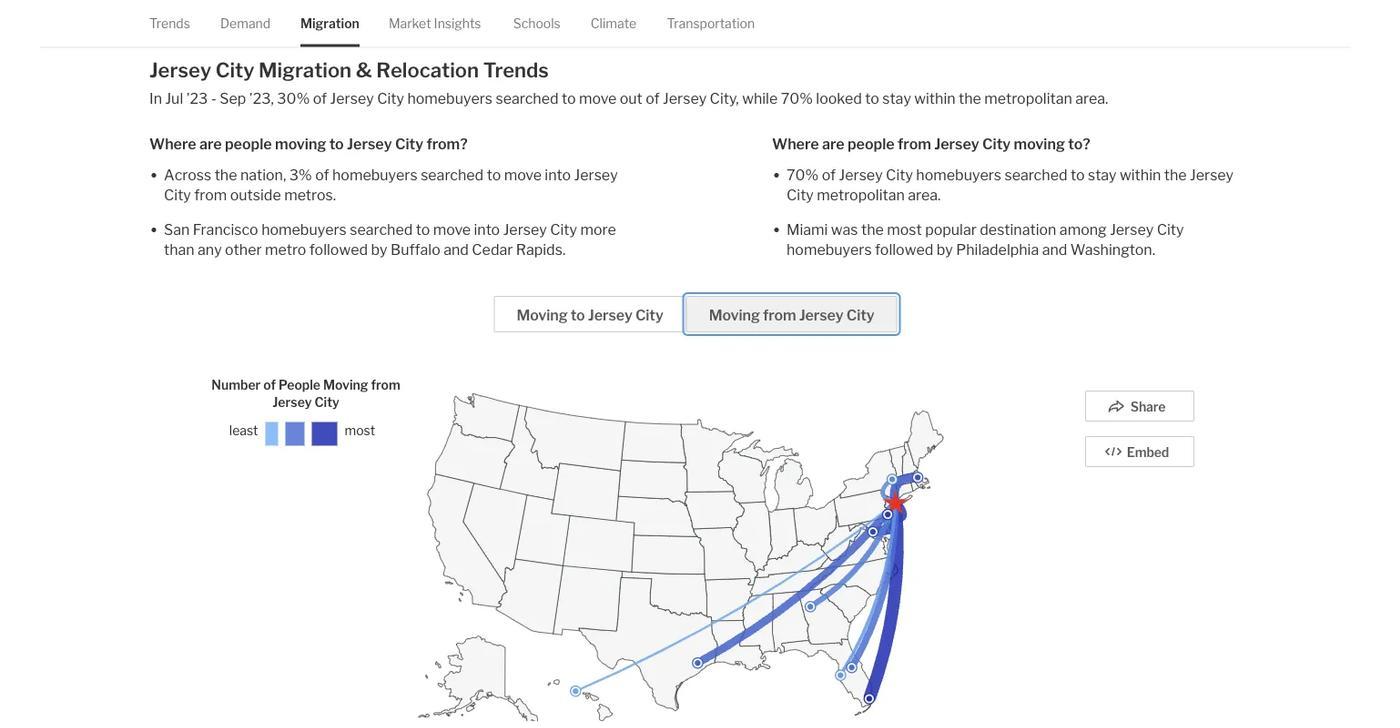 Task type: describe. For each thing, give the bounding box(es) containing it.
where are people from jersey city moving to?
[[772, 135, 1091, 152]]

searched up destination
[[1005, 166, 1068, 183]]

2 moving from the left
[[1014, 135, 1066, 152]]

people for from
[[848, 135, 895, 152]]

share button
[[1086, 391, 1195, 421]]

1 '23 from the left
[[186, 89, 208, 107]]

outside
[[230, 186, 281, 203]]

climate
[[591, 15, 637, 31]]

people
[[279, 377, 321, 392]]

1 vertical spatial most
[[345, 423, 375, 438]]

2 jersey city from the left
[[787, 166, 1234, 203]]

1 moving from the left
[[275, 135, 326, 152]]

where for across the nation,
[[149, 135, 196, 152]]

insights
[[434, 15, 481, 31]]

. inside the miami was the most popular destination among jersey city homebuyers followed by philadelphia and washington .
[[1153, 240, 1156, 258]]

to left out on the top left
[[562, 89, 576, 107]]

searched up buffalo
[[350, 220, 413, 238]]

% up the where are people moving to jersey city from?
[[297, 89, 310, 107]]

% left looked
[[800, 89, 813, 107]]

jersey inside number of people moving from jersey city
[[273, 394, 312, 410]]

metropolitan area.
[[814, 186, 941, 203]]

metro
[[265, 240, 306, 258]]

than
[[164, 240, 195, 258]]

francisco
[[193, 220, 258, 238]]

1 vertical spatial 70
[[787, 166, 806, 183]]

1 jersey city from the left
[[164, 166, 618, 203]]

buffalo
[[391, 240, 441, 258]]

moving inside number of people moving from jersey city
[[323, 377, 368, 392]]

to up across the nation, 3 % of homebuyers searched to move into
[[329, 135, 344, 152]]

san
[[164, 220, 190, 238]]

are for across
[[199, 135, 222, 152]]

least
[[229, 423, 258, 438]]

across
[[164, 166, 211, 183]]

most inside the miami was the most popular destination among jersey city homebuyers followed by philadelphia and washington .
[[887, 220, 922, 238]]

metropolitan inside jersey city migration & relocation trends in jul '23 - sep '23 , 30 % of jersey city homebuyers searched to move out of jersey city , while 70 % looked to stay within the metropolitan area.
[[985, 89, 1073, 107]]

cedar
[[472, 240, 513, 258]]

from up metropolitan area.
[[898, 135, 932, 152]]

from?
[[427, 135, 468, 152]]

% up metros.
[[299, 166, 312, 183]]

from down across
[[194, 186, 227, 203]]

city inside the miami was the most popular destination among jersey city homebuyers followed by philadelphia and washington .
[[1157, 220, 1185, 238]]

migration inside jersey city migration & relocation trends in jul '23 - sep '23 , 30 % of jersey city homebuyers searched to move out of jersey city , while 70 % looked to stay within the metropolitan area.
[[259, 58, 352, 82]]

moving for moving from
[[709, 306, 760, 324]]

miami was the most popular destination among jersey city homebuyers followed by philadelphia and washington .
[[787, 220, 1185, 258]]

0 horizontal spatial metropolitan
[[817, 186, 905, 203]]

transportation
[[667, 15, 755, 31]]

-
[[211, 89, 217, 107]]

popular
[[926, 220, 977, 238]]

was
[[831, 220, 859, 238]]

by inside more than any other metro followed by
[[371, 240, 388, 258]]

of up metros.
[[315, 166, 329, 183]]

and inside the miami was the most popular destination among jersey city homebuyers followed by philadelphia and washington .
[[1043, 240, 1068, 258]]

migration link
[[301, 0, 360, 47]]

by inside the miami was the most popular destination among jersey city homebuyers followed by philadelphia and washington .
[[937, 240, 953, 258]]

schools link
[[513, 0, 561, 47]]

share
[[1131, 399, 1166, 415]]

of inside number of people moving from jersey city
[[264, 377, 276, 392]]

among
[[1060, 220, 1107, 238]]

embed
[[1127, 445, 1170, 460]]

where for 70
[[772, 135, 819, 152]]

destination
[[980, 220, 1057, 238]]

moving for moving to
[[517, 306, 568, 324]]

3
[[289, 166, 299, 183]]

transportation link
[[667, 0, 755, 47]]

move inside jersey city migration & relocation trends in jul '23 - sep '23 , 30 % of jersey city homebuyers searched to move out of jersey city , while 70 % looked to stay within the metropolitan area.
[[579, 89, 617, 107]]

searched inside jersey city migration & relocation trends in jul '23 - sep '23 , 30 % of jersey city homebuyers searched to move out of jersey city , while 70 % looked to stay within the metropolitan area.
[[496, 89, 559, 107]]

the inside the miami was the most popular destination among jersey city homebuyers followed by philadelphia and washington .
[[862, 220, 884, 238]]

jul
[[165, 89, 183, 107]]

demand link
[[220, 0, 271, 47]]

homebuyers down where are people from jersey city moving to? at the right
[[917, 166, 1002, 183]]

trends inside jersey city migration & relocation trends in jul '23 - sep '23 , 30 % of jersey city homebuyers searched to move out of jersey city , while 70 % looked to stay within the metropolitan area.
[[483, 58, 549, 82]]

moving to jersey city
[[517, 306, 664, 324]]

0 horizontal spatial area.
[[908, 186, 941, 203]]

buffalo and cedar rapids .
[[391, 240, 566, 258]]

searched down from?
[[421, 166, 484, 183]]

2 '23 from the left
[[249, 89, 271, 107]]

stay inside jersey city migration & relocation trends in jul '23 - sep '23 , 30 % of jersey city homebuyers searched to move out of jersey city , while 70 % looked to stay within the metropolitan area.
[[883, 89, 912, 107]]



Task type: vqa. For each thing, say whether or not it's contained in the screenshot.
middle the move
yes



Task type: locate. For each thing, give the bounding box(es) containing it.
1 horizontal spatial metropolitan
[[985, 89, 1073, 107]]

are
[[199, 135, 222, 152], [822, 135, 845, 152]]

0 vertical spatial migration
[[301, 15, 360, 31]]

1 vertical spatial trends
[[483, 58, 549, 82]]

to up cedar
[[487, 166, 501, 183]]

followed inside more than any other metro followed by
[[310, 240, 368, 258]]

0 horizontal spatial people
[[225, 135, 272, 152]]

0 vertical spatial into
[[545, 166, 571, 183]]

within inside jersey city migration & relocation trends in jul '23 - sep '23 , 30 % of jersey city homebuyers searched to move out of jersey city , while 70 % looked to stay within the metropolitan area.
[[915, 89, 956, 107]]

most down number of people moving from jersey city
[[345, 423, 375, 438]]

followed down popular
[[875, 240, 934, 258]]

0 horizontal spatial within
[[915, 89, 956, 107]]

of right out on the top left
[[646, 89, 660, 107]]

metropolitan up to? at the top right of the page
[[985, 89, 1073, 107]]

of up metropolitan area.
[[822, 166, 836, 183]]

&
[[356, 58, 372, 82]]

jersey inside the miami was the most popular destination among jersey city homebuyers followed by philadelphia and washington .
[[1110, 220, 1154, 238]]

2 people from the left
[[848, 135, 895, 152]]

number
[[212, 377, 261, 392]]

1 horizontal spatial by
[[937, 240, 953, 258]]

1 horizontal spatial jersey city
[[787, 166, 1234, 203]]

from down the "miami"
[[763, 306, 796, 324]]

stay up where are people from jersey city moving to? at the right
[[883, 89, 912, 107]]

1 horizontal spatial people
[[848, 135, 895, 152]]

homebuyers down was
[[787, 240, 872, 258]]

of
[[313, 89, 327, 107], [646, 89, 660, 107], [315, 166, 329, 183], [822, 166, 836, 183], [264, 377, 276, 392]]

2 , from the left
[[736, 89, 739, 107]]

2 horizontal spatial move
[[579, 89, 617, 107]]

0 horizontal spatial by
[[371, 240, 388, 258]]

people up nation,
[[225, 135, 272, 152]]

1 people from the left
[[225, 135, 272, 152]]

are for metropolitan area.
[[822, 135, 845, 152]]

0 horizontal spatial into
[[474, 220, 500, 238]]

2 followed from the left
[[875, 240, 934, 258]]

moving left to? at the top right of the page
[[1014, 135, 1066, 152]]

1 horizontal spatial and
[[1043, 240, 1068, 258]]

jersey
[[149, 58, 211, 82], [330, 89, 374, 107], [663, 89, 707, 107], [347, 135, 392, 152], [935, 135, 980, 152], [574, 166, 618, 183], [839, 166, 883, 183], [1190, 166, 1234, 183], [503, 220, 547, 238], [1110, 220, 1154, 238], [588, 306, 633, 324], [799, 306, 844, 324], [273, 394, 312, 410]]

move up the 'rapids'
[[504, 166, 542, 183]]

to down more
[[571, 306, 585, 324]]

2 by from the left
[[937, 240, 953, 258]]

followed inside the miami was the most popular destination among jersey city homebuyers followed by philadelphia and washington .
[[875, 240, 934, 258]]

demand
[[220, 15, 271, 31]]

where up across
[[149, 135, 196, 152]]

from
[[898, 135, 932, 152], [194, 186, 227, 203], [763, 306, 796, 324], [371, 377, 400, 392]]

searched
[[496, 89, 559, 107], [421, 166, 484, 183], [1005, 166, 1068, 183], [350, 220, 413, 238]]

'23 left 30
[[249, 89, 271, 107]]

into up cedar
[[474, 220, 500, 238]]

jersey city up san francisco homebuyers searched to move into jersey city at the top left
[[164, 166, 618, 203]]

trends link
[[149, 0, 190, 47]]

homebuyers inside jersey city migration & relocation trends in jul '23 - sep '23 , 30 % of jersey city homebuyers searched to move out of jersey city , while 70 % looked to stay within the metropolitan area.
[[407, 89, 493, 107]]

0 horizontal spatial most
[[345, 423, 375, 438]]

homebuyers inside the miami was the most popular destination among jersey city homebuyers followed by philadelphia and washington .
[[787, 240, 872, 258]]

1 horizontal spatial move
[[504, 166, 542, 183]]

2 and from the left
[[1043, 240, 1068, 258]]

0 horizontal spatial are
[[199, 135, 222, 152]]

, left 30
[[271, 89, 274, 107]]

0 vertical spatial most
[[887, 220, 922, 238]]

to down to? at the top right of the page
[[1071, 166, 1085, 183]]

sep
[[220, 89, 246, 107]]

nation,
[[240, 166, 286, 183]]

city
[[216, 58, 255, 82], [377, 89, 404, 107], [710, 89, 736, 107], [395, 135, 424, 152], [983, 135, 1011, 152], [886, 166, 913, 183], [164, 186, 191, 203], [787, 186, 814, 203], [550, 220, 577, 238], [1157, 220, 1185, 238], [636, 306, 664, 324], [847, 306, 875, 324], [315, 394, 340, 410]]

market
[[389, 15, 431, 31]]

2 are from the left
[[822, 135, 845, 152]]

in
[[149, 89, 162, 107]]

, left while
[[736, 89, 739, 107]]

0 horizontal spatial where
[[149, 135, 196, 152]]

1 horizontal spatial area.
[[1076, 89, 1109, 107]]

1 vertical spatial move
[[504, 166, 542, 183]]

area. inside jersey city migration & relocation trends in jul '23 - sep '23 , 30 % of jersey city homebuyers searched to move out of jersey city , while 70 % looked to stay within the metropolitan area.
[[1076, 89, 1109, 107]]

1 horizontal spatial are
[[822, 135, 845, 152]]

homebuyers down relocation
[[407, 89, 493, 107]]

philadelphia
[[957, 240, 1039, 258]]

into up the 'rapids'
[[545, 166, 571, 183]]

1 . from the left
[[563, 240, 566, 258]]

of right 30
[[313, 89, 327, 107]]

moving from jersey city
[[709, 306, 875, 324]]

out
[[620, 89, 643, 107]]

.
[[563, 240, 566, 258], [1153, 240, 1156, 258]]

relocation
[[376, 58, 479, 82]]

70 up the "miami"
[[787, 166, 806, 183]]

0 horizontal spatial ,
[[271, 89, 274, 107]]

trends
[[149, 15, 190, 31], [483, 58, 549, 82]]

70 inside jersey city migration & relocation trends in jul '23 - sep '23 , 30 % of jersey city homebuyers searched to move out of jersey city , while 70 % looked to stay within the metropolitan area.
[[781, 89, 800, 107]]

market insights
[[389, 15, 481, 31]]

are up across
[[199, 135, 222, 152]]

1 vertical spatial within
[[1120, 166, 1162, 183]]

1 horizontal spatial within
[[1120, 166, 1162, 183]]

0 horizontal spatial stay
[[883, 89, 912, 107]]

the
[[959, 89, 982, 107], [215, 166, 237, 183], [1165, 166, 1187, 183], [862, 220, 884, 238]]

where are people moving to jersey city from?
[[149, 135, 468, 152]]

1 horizontal spatial '23
[[249, 89, 271, 107]]

0 vertical spatial move
[[579, 89, 617, 107]]

people for moving
[[225, 135, 272, 152]]

washington
[[1071, 240, 1153, 258]]

miami
[[787, 220, 828, 238]]

jersey city up destination
[[787, 166, 1234, 203]]

to up buffalo
[[416, 220, 430, 238]]

to
[[562, 89, 576, 107], [865, 89, 880, 107], [329, 135, 344, 152], [487, 166, 501, 183], [1071, 166, 1085, 183], [416, 220, 430, 238], [571, 306, 585, 324]]

are down looked
[[822, 135, 845, 152]]

area. up to? at the top right of the page
[[1076, 89, 1109, 107]]

by
[[371, 240, 388, 258], [937, 240, 953, 258]]

rapids
[[516, 240, 563, 258]]

1 horizontal spatial most
[[887, 220, 922, 238]]

searched down schools link
[[496, 89, 559, 107]]

city inside number of people moving from jersey city
[[315, 394, 340, 410]]

moving
[[275, 135, 326, 152], [1014, 135, 1066, 152]]

1 horizontal spatial stay
[[1088, 166, 1117, 183]]

2 horizontal spatial moving
[[709, 306, 760, 324]]

1 by from the left
[[371, 240, 388, 258]]

into
[[545, 166, 571, 183], [474, 220, 500, 238]]

0 horizontal spatial moving
[[275, 135, 326, 152]]

followed down san francisco homebuyers searched to move into jersey city at the top left
[[310, 240, 368, 258]]

0 vertical spatial area.
[[1076, 89, 1109, 107]]

0 vertical spatial stay
[[883, 89, 912, 107]]

0 vertical spatial 70
[[781, 89, 800, 107]]

0 vertical spatial trends
[[149, 15, 190, 31]]

1 and from the left
[[444, 240, 469, 258]]

2 where from the left
[[772, 135, 819, 152]]

'23
[[186, 89, 208, 107], [249, 89, 271, 107]]

san francisco homebuyers searched to move into jersey city
[[164, 220, 577, 238]]

2 . from the left
[[1153, 240, 1156, 258]]

1 horizontal spatial moving
[[1014, 135, 1066, 152]]

1 vertical spatial into
[[474, 220, 500, 238]]

by down popular
[[937, 240, 953, 258]]

1 horizontal spatial moving
[[517, 306, 568, 324]]

70 right while
[[781, 89, 800, 107]]

homebuyers up san francisco homebuyers searched to move into jersey city at the top left
[[332, 166, 418, 183]]

0 horizontal spatial trends
[[149, 15, 190, 31]]

0 horizontal spatial jersey city
[[164, 166, 618, 203]]

%
[[297, 89, 310, 107], [800, 89, 813, 107], [299, 166, 312, 183], [806, 166, 819, 183]]

of left people
[[264, 377, 276, 392]]

migration up 30
[[259, 58, 352, 82]]

0 horizontal spatial '23
[[186, 89, 208, 107]]

to right looked
[[865, 89, 880, 107]]

0 vertical spatial within
[[915, 89, 956, 107]]

1 horizontal spatial .
[[1153, 240, 1156, 258]]

embed button
[[1086, 436, 1195, 467]]

1 horizontal spatial followed
[[875, 240, 934, 258]]

moving
[[517, 306, 568, 324], [709, 306, 760, 324], [323, 377, 368, 392]]

while
[[743, 89, 778, 107]]

0 vertical spatial metropolitan
[[985, 89, 1073, 107]]

1 horizontal spatial into
[[545, 166, 571, 183]]

the inside jersey city migration & relocation trends in jul '23 - sep '23 , 30 % of jersey city homebuyers searched to move out of jersey city , while 70 % looked to stay within the metropolitan area.
[[959, 89, 982, 107]]

1 are from the left
[[199, 135, 222, 152]]

homebuyers up metro
[[262, 220, 347, 238]]

trends up jul
[[149, 15, 190, 31]]

number of people moving from jersey city
[[212, 377, 400, 410]]

people up metropolitan area.
[[848, 135, 895, 152]]

where
[[149, 135, 196, 152], [772, 135, 819, 152]]

and left cedar
[[444, 240, 469, 258]]

within up where are people from jersey city moving to? at the right
[[915, 89, 956, 107]]

'23 left -
[[186, 89, 208, 107]]

most down metropolitan area.
[[887, 220, 922, 238]]

1 vertical spatial metropolitan
[[817, 186, 905, 203]]

trends down schools link
[[483, 58, 549, 82]]

1 where from the left
[[149, 135, 196, 152]]

market insights link
[[389, 0, 481, 47]]

and
[[444, 240, 469, 258], [1043, 240, 1068, 258]]

area.
[[1076, 89, 1109, 107], [908, 186, 941, 203]]

jersey city migration & relocation trends in jul '23 - sep '23 , 30 % of jersey city homebuyers searched to move out of jersey city , while 70 % looked to stay within the metropolitan area.
[[149, 58, 1109, 107]]

70 % of jersey city homebuyers searched to stay within the
[[787, 166, 1190, 183]]

by down san francisco homebuyers searched to move into jersey city at the top left
[[371, 240, 388, 258]]

area. up popular
[[908, 186, 941, 203]]

move
[[579, 89, 617, 107], [504, 166, 542, 183], [433, 220, 471, 238]]

most
[[887, 220, 922, 238], [345, 423, 375, 438]]

climate link
[[591, 0, 637, 47]]

move up buffalo and cedar rapids .
[[433, 220, 471, 238]]

across the nation, 3 % of homebuyers searched to move into
[[164, 166, 574, 183]]

homebuyers
[[407, 89, 493, 107], [332, 166, 418, 183], [917, 166, 1002, 183], [262, 220, 347, 238], [787, 240, 872, 258]]

migration up & on the top left of the page
[[301, 15, 360, 31]]

other
[[225, 240, 262, 258]]

0 horizontal spatial .
[[563, 240, 566, 258]]

within up 'washington'
[[1120, 166, 1162, 183]]

to?
[[1069, 135, 1091, 152]]

2 vertical spatial move
[[433, 220, 471, 238]]

within
[[915, 89, 956, 107], [1120, 166, 1162, 183]]

from inside number of people moving from jersey city
[[371, 377, 400, 392]]

1 horizontal spatial ,
[[736, 89, 739, 107]]

metros.
[[284, 186, 336, 203]]

1 vertical spatial area.
[[908, 186, 941, 203]]

0 horizontal spatial move
[[433, 220, 471, 238]]

more than any other metro followed by
[[164, 220, 616, 258]]

1 followed from the left
[[310, 240, 368, 258]]

metropolitan
[[985, 89, 1073, 107], [817, 186, 905, 203]]

70
[[781, 89, 800, 107], [787, 166, 806, 183]]

any
[[198, 240, 222, 258]]

looked
[[816, 89, 862, 107]]

1 vertical spatial stay
[[1088, 166, 1117, 183]]

people
[[225, 135, 272, 152], [848, 135, 895, 152]]

1 horizontal spatial trends
[[483, 58, 549, 82]]

stay down to? at the top right of the page
[[1088, 166, 1117, 183]]

% up the "miami"
[[806, 166, 819, 183]]

1 , from the left
[[271, 89, 274, 107]]

migration
[[301, 15, 360, 31], [259, 58, 352, 82]]

0 horizontal spatial followed
[[310, 240, 368, 258]]

and down among
[[1043, 240, 1068, 258]]

where down while
[[772, 135, 819, 152]]

more
[[581, 220, 616, 238]]

jersey city
[[164, 166, 618, 203], [787, 166, 1234, 203]]

move left out on the top left
[[579, 89, 617, 107]]

0 horizontal spatial and
[[444, 240, 469, 258]]

from right people
[[371, 377, 400, 392]]

metropolitan up was
[[817, 186, 905, 203]]

1 horizontal spatial where
[[772, 135, 819, 152]]

schools
[[513, 15, 561, 31]]

0 horizontal spatial moving
[[323, 377, 368, 392]]

,
[[271, 89, 274, 107], [736, 89, 739, 107]]

moving up 3
[[275, 135, 326, 152]]

1 vertical spatial migration
[[259, 58, 352, 82]]

followed
[[310, 240, 368, 258], [875, 240, 934, 258]]

stay
[[883, 89, 912, 107], [1088, 166, 1117, 183]]

from outside metros.
[[191, 186, 336, 203]]

30
[[277, 89, 297, 107]]



